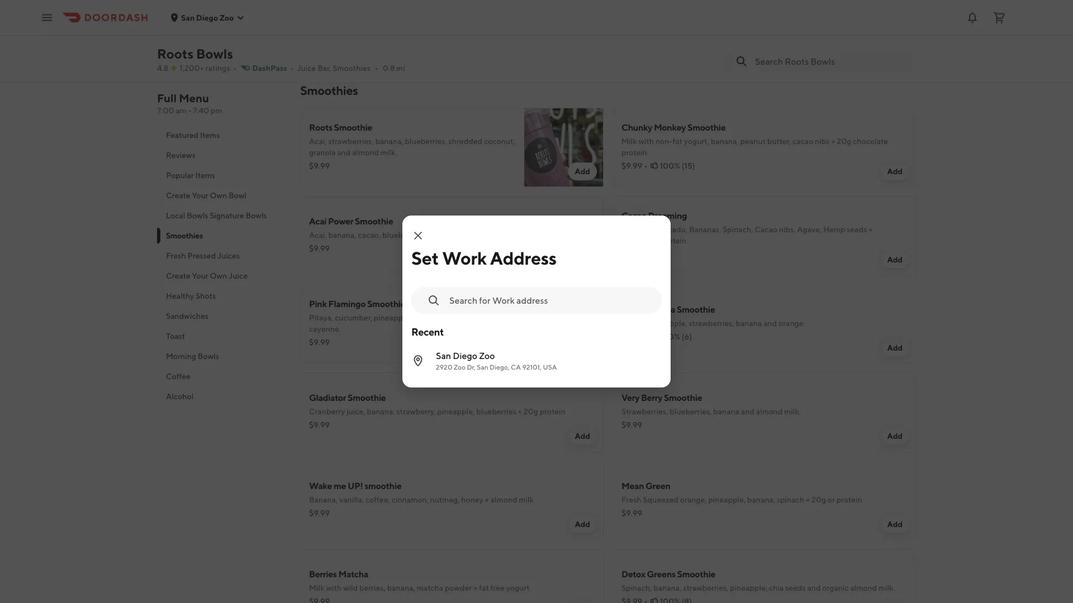 Task type: vqa. For each thing, say whether or not it's contained in the screenshot.
bowls
yes



Task type: locate. For each thing, give the bounding box(es) containing it.
blueberries, inside acai power smoothie acai, banana, cacao, blueberries, turmeric and almond milk. $9.99
[[382, 231, 425, 240]]

20g right blueberries
[[524, 407, 538, 417]]

chunky monkey smoothie milk with non-fat yogurt, banana, peanut butter, cacao nibs + 20g chocolate protein
[[622, 122, 888, 157]]

smoothie right berry
[[664, 393, 702, 403]]

with down 'chunky'
[[639, 137, 654, 146]]

100% left the (15)
[[660, 161, 680, 171]]

milk inside chunky monkey smoothie milk with non-fat yogurt, banana, peanut butter, cacao nibs + 20g chocolate protein
[[622, 137, 637, 146]]

diego inside the san diego zoo 2920 zoo dr, san diego, ca 92101, usa
[[453, 351, 478, 361]]

orange, inside pink flamingo smoothie pitaya, cucumber, pineapple, orange, banana, lemon and cayenne. $9.99
[[413, 313, 440, 323]]

popular items button
[[157, 166, 287, 186]]

your down popular items
[[192, 191, 208, 200]]

wake me up! smoothie banana, vanilla, coffee, cinnamon, nutmeg, honey + almond milk $9.99 add
[[309, 481, 590, 530]]

$9.99 down "mean" at right
[[622, 509, 643, 518]]

close set work address image
[[412, 229, 425, 243]]

juice,
[[347, 407, 366, 417]]

2 100% from the top
[[660, 332, 680, 342]]

smoothie inside very berry smoothie strawberries, blueberries, banana and almond milk. $9.99 add
[[664, 393, 702, 403]]

1 vertical spatial your
[[192, 271, 208, 281]]

protein right or
[[837, 496, 863, 505]]

1 vertical spatial items
[[195, 171, 215, 180]]

with
[[639, 137, 654, 146], [639, 225, 654, 234], [326, 584, 342, 593]]

and inside pink flamingo smoothie pitaya, cucumber, pineapple, orange, banana, lemon and cayenne. $9.99
[[495, 313, 508, 323]]

+ right spinach
[[806, 496, 810, 505]]

and inside very berry smoothie strawberries, blueberries, banana and almond milk. $9.99 add
[[741, 407, 755, 417]]

blueberries
[[476, 407, 517, 417]]

1 horizontal spatial diego
[[453, 351, 478, 361]]

0 vertical spatial own
[[210, 191, 227, 200]]

$14.00
[[309, 34, 335, 43]]

add button for chunky monkey smoothie
[[881, 163, 910, 181]]

smoothie up yogurt,
[[688, 122, 726, 133]]

1 vertical spatial 20g
[[524, 407, 538, 417]]

and inside mango mania smoothie mango, pineapple, strawberries, banana and orange. 100% (6) add
[[764, 319, 777, 328]]

2 vertical spatial blueberries,
[[670, 407, 712, 417]]

1 your from the top
[[192, 191, 208, 200]]

own left "bowl"
[[210, 191, 227, 200]]

1 vertical spatial 100%
[[660, 332, 680, 342]]

milk down 'chunky'
[[622, 137, 637, 146]]

1 vertical spatial create
[[166, 271, 190, 281]]

+ right the powder
[[474, 584, 478, 593]]

orange, up the recent on the left bottom of page
[[413, 313, 440, 323]]

1 horizontal spatial juice
[[297, 63, 316, 73]]

almond inside wake me up! smoothie banana, vanilla, coffee, cinnamon, nutmeg, honey + almond milk $9.99 add
[[491, 496, 518, 505]]

banana
[[736, 319, 762, 328], [714, 407, 740, 417]]

bowls down toast button at bottom left
[[198, 352, 219, 361]]

blueberries, right strawberries,
[[670, 407, 712, 417]]

coffee button
[[157, 367, 287, 387]]

1 horizontal spatial san
[[436, 351, 451, 361]]

nibs
[[815, 137, 830, 146]]

roots inside roots smoothie acai, strawberries, banana, blueberries, shredded coconut, granola and almond milk. $9.99
[[309, 122, 333, 133]]

smoothie for very
[[664, 393, 702, 403]]

0 vertical spatial protein
[[622, 148, 647, 157]]

1 vertical spatial protein
[[540, 407, 566, 417]]

2 vertical spatial zoo
[[454, 363, 466, 371]]

pineapple,
[[374, 313, 411, 323], [650, 319, 688, 328], [438, 407, 475, 417], [709, 496, 746, 505], [730, 584, 768, 593]]

1 vertical spatial zoo
[[479, 351, 495, 361]]

0 vertical spatial your
[[192, 191, 208, 200]]

your inside create your own juice button
[[192, 271, 208, 281]]

1 vertical spatial blueberries,
[[382, 231, 425, 240]]

0 horizontal spatial fresh
[[166, 251, 186, 261]]

smoothie inside chunky monkey smoothie milk with non-fat yogurt, banana, peanut butter, cacao nibs + 20g chocolate protein
[[688, 122, 726, 133]]

your inside create your own bowl button
[[192, 191, 208, 200]]

with for dreaming
[[639, 225, 654, 234]]

fresh inside button
[[166, 251, 186, 261]]

+ inside berries matcha milk with wild berries, banana, matcha powder + fat free yogurt
[[474, 584, 478, 593]]

smoothie up juice,
[[348, 393, 386, 403]]

zoo up diego,
[[479, 351, 495, 361]]

fat left free
[[479, 584, 489, 593]]

$9.99 inside pink flamingo smoothie pitaya, cucumber, pineapple, orange, banana, lemon and cayenne. $9.99
[[309, 338, 330, 347]]

cacao,
[[358, 231, 381, 240]]

1 vertical spatial milk
[[622, 225, 637, 234]]

bananas,
[[689, 225, 721, 234]]

with inside cacao dreaming milk with avocado, bananas, spinach, cacao nibs, agave, hemp seeds + chocolate protein
[[639, 225, 654, 234]]

create up the healthy
[[166, 271, 190, 281]]

0 vertical spatial with
[[639, 137, 654, 146]]

roots smoothie image
[[524, 108, 604, 187]]

milk up chocolate
[[622, 225, 637, 234]]

add button for wake me up! smoothie
[[568, 516, 597, 534]]

+ right the nibs
[[832, 137, 836, 146]]

1 vertical spatial strawberries,
[[689, 319, 735, 328]]

banana inside very berry smoothie strawberries, blueberries, banana and almond milk. $9.99 add
[[714, 407, 740, 417]]

juices
[[217, 251, 240, 261]]

banana, inside chunky monkey smoothie milk with non-fat yogurt, banana, peanut butter, cacao nibs + 20g chocolate protein
[[711, 137, 739, 146]]

1 create from the top
[[166, 191, 190, 200]]

add button for very berry smoothie
[[881, 428, 910, 446]]

up!
[[348, 481, 363, 492]]

0 vertical spatial zoo
[[220, 13, 234, 22]]

protein
[[660, 236, 687, 245]]

strawberries, inside mango mania smoothie mango, pineapple, strawberries, banana and orange. 100% (6) add
[[689, 319, 735, 328]]

juice down juices
[[229, 271, 248, 281]]

0 vertical spatial milk
[[622, 137, 637, 146]]

$9.99 inside mean green fresh squeezed orange, pineapple, banana, spinach + 20g or protein $9.99 add
[[622, 509, 643, 518]]

diego up dr,
[[453, 351, 478, 361]]

$9.99 inside wake me up! smoothie banana, vanilla, coffee, cinnamon, nutmeg, honey + almond milk $9.99 add
[[309, 509, 330, 518]]

detox greens smoothie spinach, banana, strawberries, pineapple, chia seeds and organic almond milk.
[[622, 569, 896, 593]]

chocolate
[[622, 236, 659, 245]]

(15)
[[682, 161, 695, 171]]

0 vertical spatial 100%
[[660, 161, 680, 171]]

100% left (6) on the bottom right of page
[[660, 332, 680, 342]]

2 your from the top
[[192, 271, 208, 281]]

with inside berries matcha milk with wild berries, banana, matcha powder + fat free yogurt
[[326, 584, 342, 593]]

milk. inside detox greens smoothie spinach, banana, strawberries, pineapple, chia seeds and organic almond milk.
[[879, 584, 896, 593]]

bowls
[[196, 46, 233, 62], [187, 211, 208, 220], [246, 211, 267, 220], [198, 352, 219, 361]]

0 vertical spatial create
[[166, 191, 190, 200]]

milk inside berries matcha milk with wild berries, banana, matcha powder + fat free yogurt
[[309, 584, 325, 593]]

cacao dreaming milk with avocado, bananas, spinach, cacao nibs, agave, hemp seeds + chocolate protein
[[622, 211, 873, 245]]

mango
[[622, 304, 650, 315]]

$9.99 down granola
[[309, 161, 330, 171]]

0 horizontal spatial zoo
[[220, 13, 234, 22]]

san for san diego zoo 2920 zoo dr, san diego, ca 92101, usa
[[436, 351, 451, 361]]

monkey
[[654, 122, 686, 133]]

powder
[[445, 584, 472, 593]]

san up roots bowls
[[181, 13, 195, 22]]

create inside button
[[166, 271, 190, 281]]

zoo for san diego zoo
[[220, 13, 234, 22]]

smoothie up cacao, in the top of the page
[[355, 216, 393, 227]]

0 vertical spatial acai,
[[309, 137, 327, 146]]

create
[[166, 191, 190, 200], [166, 271, 190, 281]]

1 vertical spatial juice
[[229, 271, 248, 281]]

0 vertical spatial blueberries,
[[405, 137, 447, 146]]

1 vertical spatial own
[[210, 271, 227, 281]]

diego up roots bowls
[[196, 13, 218, 22]]

1 vertical spatial acai,
[[309, 231, 327, 240]]

smoothie inside acai power smoothie acai, banana, cacao, blueberries, turmeric and almond milk. $9.99
[[355, 216, 393, 227]]

92101,
[[522, 363, 542, 371]]

0 vertical spatial diego
[[196, 13, 218, 22]]

1 vertical spatial banana
[[714, 407, 740, 417]]

1 own from the top
[[210, 191, 227, 200]]

fat
[[673, 137, 683, 146], [479, 584, 489, 593]]

1 horizontal spatial cacao
[[755, 225, 778, 234]]

blueberries, left shredded
[[405, 137, 447, 146]]

your down the pressed
[[192, 271, 208, 281]]

create down popular
[[166, 191, 190, 200]]

juice bar, smoothies • 0.8 mi
[[297, 63, 405, 73]]

shredded
[[449, 137, 483, 146]]

0 horizontal spatial fat
[[479, 584, 489, 593]]

orange, right squeezed
[[680, 496, 707, 505]]

items for featured items
[[200, 131, 220, 140]]

2 horizontal spatial protein
[[837, 496, 863, 505]]

juice inside create your own juice button
[[229, 271, 248, 281]]

0 vertical spatial items
[[200, 131, 220, 140]]

add inside mango mania smoothie mango, pineapple, strawberries, banana and orange. 100% (6) add
[[888, 344, 903, 353]]

own for bowl
[[210, 191, 227, 200]]

0 vertical spatial roots
[[157, 46, 194, 62]]

0 vertical spatial fat
[[673, 137, 683, 146]]

milk inside cacao dreaming milk with avocado, bananas, spinach, cacao nibs, agave, hemp seeds + chocolate protein
[[622, 225, 637, 234]]

1 vertical spatial spinach,
[[622, 584, 652, 593]]

dashpass •
[[252, 63, 294, 73]]

diego for san diego zoo
[[196, 13, 218, 22]]

banana, inside gladiator smoothie cranberry juice, banana, strawberry, pineapple, blueberries + 20g protein $9.99 add
[[367, 407, 395, 417]]

cayenne.
[[309, 325, 341, 334]]

avocado,
[[656, 225, 688, 234]]

smoothie
[[334, 122, 372, 133], [688, 122, 726, 133], [355, 216, 393, 227], [367, 299, 406, 309], [677, 304, 715, 315], [348, 393, 386, 403], [664, 393, 702, 403], [677, 569, 716, 580]]

sandwiches
[[166, 312, 208, 321]]

fat down the monkey
[[673, 137, 683, 146]]

almond inside acai power smoothie acai, banana, cacao, blueberries, turmeric and almond milk. $9.99
[[473, 231, 500, 240]]

Item Search search field
[[755, 55, 907, 68]]

2 vertical spatial with
[[326, 584, 342, 593]]

0 horizontal spatial 20g
[[524, 407, 538, 417]]

strawberry,
[[397, 407, 436, 417]]

reviews button
[[157, 145, 287, 166]]

fresh
[[166, 251, 186, 261], [622, 496, 642, 505]]

0 horizontal spatial seeds
[[786, 584, 806, 593]]

juice left bar,
[[297, 63, 316, 73]]

20g inside mean green fresh squeezed orange, pineapple, banana, spinach + 20g or protein $9.99 add
[[812, 496, 826, 505]]

0 vertical spatial san
[[181, 13, 195, 22]]

$9.99 down cayenne. at the bottom left of the page
[[309, 338, 330, 347]]

1 vertical spatial diego
[[453, 351, 478, 361]]

smoothie inside detox greens smoothie spinach, banana, strawberries, pineapple, chia seeds and organic almond milk.
[[677, 569, 716, 580]]

yogurt,
[[684, 137, 710, 146]]

san up 2920
[[436, 351, 451, 361]]

smoothie right 'greens'
[[677, 569, 716, 580]]

0 horizontal spatial diego
[[196, 13, 218, 22]]

none radio containing san diego zoo
[[403, 343, 671, 379]]

and inside roots smoothie acai, strawberries, banana, blueberries, shredded coconut, granola and almond milk. $9.99
[[337, 148, 351, 157]]

$9.99 inside gladiator smoothie cranberry juice, banana, strawberry, pineapple, blueberries + 20g protein $9.99 add
[[309, 421, 330, 430]]

$9.99 inside very berry smoothie strawberries, blueberries, banana and almond milk. $9.99 add
[[622, 421, 643, 430]]

create your own bowl
[[166, 191, 247, 200]]

seeds right the chia on the bottom of the page
[[786, 584, 806, 593]]

own down 'fresh pressed juices' button
[[210, 271, 227, 281]]

featured
[[166, 131, 199, 140]]

with inside chunky monkey smoothie milk with non-fat yogurt, banana, peanut butter, cacao nibs + 20g chocolate protein
[[639, 137, 654, 146]]

20g inside gladiator smoothie cranberry juice, banana, strawberry, pineapple, blueberries + 20g protein $9.99 add
[[524, 407, 538, 417]]

banana,
[[309, 496, 338, 505]]

1 horizontal spatial roots
[[309, 122, 333, 133]]

1 vertical spatial with
[[639, 225, 654, 234]]

$9.99 down banana,
[[309, 509, 330, 518]]

100% (15)
[[660, 161, 695, 171]]

2 vertical spatial smoothies
[[166, 231, 203, 240]]

zoo up roots bowls
[[220, 13, 234, 22]]

mean
[[622, 481, 644, 492]]

+ right the hemp
[[869, 225, 873, 234]]

0 horizontal spatial roots
[[157, 46, 194, 62]]

reviews
[[166, 151, 196, 160]]

2 vertical spatial protein
[[837, 496, 863, 505]]

green
[[646, 481, 671, 492]]

smoothie for chunky
[[688, 122, 726, 133]]

2 create from the top
[[166, 271, 190, 281]]

smoothies right bar,
[[333, 63, 371, 73]]

bowls right local at the left of page
[[187, 211, 208, 220]]

$9.99 down cranberry
[[309, 421, 330, 430]]

diego
[[196, 13, 218, 22], [453, 351, 478, 361]]

roots up granola
[[309, 122, 333, 133]]

honey
[[461, 496, 484, 505]]

2 vertical spatial milk
[[309, 584, 325, 593]]

0 horizontal spatial spinach,
[[622, 584, 652, 593]]

1 vertical spatial roots
[[309, 122, 333, 133]]

wake
[[309, 481, 332, 492]]

1 horizontal spatial 20g
[[812, 496, 826, 505]]

20g right the nibs
[[837, 137, 852, 146]]

bowls up ratings
[[196, 46, 233, 62]]

fresh down "mean" at right
[[622, 496, 642, 505]]

cacao up chocolate
[[622, 211, 647, 221]]

cacao left "nibs,"
[[755, 225, 778, 234]]

items up reviews button
[[200, 131, 220, 140]]

strawberries, inside detox greens smoothie spinach, banana, strawberries, pineapple, chia seeds and organic almond milk.
[[683, 584, 729, 593]]

spinach
[[777, 496, 805, 505]]

smoothies down bar,
[[300, 83, 358, 98]]

spinach, down detox
[[622, 584, 652, 593]]

milk down berries
[[309, 584, 325, 593]]

2 own from the top
[[210, 271, 227, 281]]

smoothie inside mango mania smoothie mango, pineapple, strawberries, banana and orange. 100% (6) add
[[677, 304, 715, 315]]

blueberries, up set
[[382, 231, 425, 240]]

0 vertical spatial banana
[[736, 319, 762, 328]]

bowl
[[229, 191, 247, 200]]

1 vertical spatial seeds
[[786, 584, 806, 593]]

2 vertical spatial 20g
[[812, 496, 826, 505]]

2 horizontal spatial zoo
[[479, 351, 495, 361]]

items up create your own bowl
[[195, 171, 215, 180]]

hemp
[[824, 225, 846, 234]]

smoothie for mango
[[677, 304, 715, 315]]

$9.99 inside roots smoothie acai, strawberries, banana, blueberries, shredded coconut, granola and almond milk. $9.99
[[309, 161, 330, 171]]

create inside button
[[166, 191, 190, 200]]

smoothie up granola
[[334, 122, 372, 133]]

local bowls signature bowls button
[[157, 206, 287, 226]]

0 horizontal spatial cacao
[[622, 211, 647, 221]]

and inside detox greens smoothie spinach, banana, strawberries, pineapple, chia seeds and organic almond milk.
[[808, 584, 821, 593]]

0 horizontal spatial orange,
[[413, 313, 440, 323]]

smoothie up cucumber,
[[367, 299, 406, 309]]

featured items button
[[157, 125, 287, 145]]

0 vertical spatial strawberries,
[[328, 137, 374, 146]]

20g for gladiator smoothie
[[524, 407, 538, 417]]

protein
[[622, 148, 647, 157], [540, 407, 566, 417], [837, 496, 863, 505]]

add inside wake me up! smoothie banana, vanilla, coffee, cinnamon, nutmeg, honey + almond milk $9.99 add
[[575, 520, 590, 530]]

cucumber,
[[335, 313, 372, 323]]

smoothie inside pink flamingo smoothie pitaya, cucumber, pineapple, orange, banana, lemon and cayenne. $9.99
[[367, 299, 406, 309]]

1 vertical spatial cacao
[[755, 225, 778, 234]]

with left wild
[[326, 584, 342, 593]]

0 horizontal spatial protein
[[540, 407, 566, 417]]

gladiator smoothie cranberry juice, banana, strawberry, pineapple, blueberries + 20g protein $9.99 add
[[309, 393, 590, 441]]

add button for gladiator smoothie
[[568, 428, 597, 446]]

+ inside chunky monkey smoothie milk with non-fat yogurt, banana, peanut butter, cacao nibs + 20g chocolate protein
[[832, 137, 836, 146]]

1 horizontal spatial fresh
[[622, 496, 642, 505]]

2 vertical spatial san
[[477, 363, 489, 371]]

2 horizontal spatial 20g
[[837, 137, 852, 146]]

0 vertical spatial fresh
[[166, 251, 186, 261]]

pitaya,
[[309, 313, 334, 323]]

acai, up granola
[[309, 137, 327, 146]]

1 100% from the top
[[660, 161, 680, 171]]

$9.99 down strawberries,
[[622, 421, 643, 430]]

smoothie inside gladiator smoothie cranberry juice, banana, strawberry, pineapple, blueberries + 20g protein $9.99 add
[[348, 393, 386, 403]]

Search for Work address text field
[[450, 295, 651, 307]]

roots for roots smoothie acai, strawberries, banana, blueberries, shredded coconut, granola and almond milk. $9.99
[[309, 122, 333, 133]]

1 vertical spatial fat
[[479, 584, 489, 593]]

1 vertical spatial orange,
[[680, 496, 707, 505]]

+ right blueberries
[[518, 407, 522, 417]]

1 horizontal spatial seeds
[[847, 225, 867, 234]]

add button for mean green
[[881, 516, 910, 534]]

0 vertical spatial juice
[[297, 63, 316, 73]]

1 horizontal spatial fat
[[673, 137, 683, 146]]

20g left or
[[812, 496, 826, 505]]

$9.99 down acai
[[309, 244, 330, 253]]

seeds right the hemp
[[847, 225, 867, 234]]

banana,
[[376, 137, 404, 146], [711, 137, 739, 146], [328, 231, 357, 240], [441, 313, 469, 323], [367, 407, 395, 417], [748, 496, 776, 505], [387, 584, 415, 593], [654, 584, 682, 593]]

zoo left dr,
[[454, 363, 466, 371]]

own inside button
[[210, 191, 227, 200]]

4.8
[[157, 63, 168, 73]]

spinach, right bananas,
[[723, 225, 754, 234]]

and inside acai power smoothie acai, banana, cacao, blueberries, turmeric and almond milk. $9.99
[[458, 231, 471, 240]]

7:40
[[193, 106, 209, 115]]

banana, inside berries matcha milk with wild berries, banana, matcha powder + fat free yogurt
[[387, 584, 415, 593]]

1 horizontal spatial spinach,
[[723, 225, 754, 234]]

nutmeg,
[[430, 496, 460, 505]]

1 horizontal spatial protein
[[622, 148, 647, 157]]

acai, inside acai power smoothie acai, banana, cacao, blueberries, turmeric and almond milk. $9.99
[[309, 231, 327, 240]]

agave,
[[798, 225, 822, 234]]

milk. inside roots smoothie acai, strawberries, banana, blueberries, shredded coconut, granola and almond milk. $9.99
[[381, 148, 397, 157]]

greens
[[647, 569, 676, 580]]

seeds inside detox greens smoothie spinach, banana, strawberries, pineapple, chia seeds and organic almond milk.
[[786, 584, 806, 593]]

1 acai, from the top
[[309, 137, 327, 146]]

with up chocolate
[[639, 225, 654, 234]]

smoothies down local at the left of page
[[166, 231, 203, 240]]

lemon
[[471, 313, 493, 323]]

$9.99
[[309, 161, 330, 171], [622, 161, 643, 171], [309, 244, 330, 253], [309, 338, 330, 347], [309, 421, 330, 430], [622, 421, 643, 430], [309, 509, 330, 518], [622, 509, 643, 518]]

fresh left the pressed
[[166, 251, 186, 261]]

protein up $9.99 •
[[622, 148, 647, 157]]

0 horizontal spatial juice
[[229, 271, 248, 281]]

smoothie for acai
[[355, 216, 393, 227]]

detox
[[622, 569, 646, 580]]

roots up 4.8
[[157, 46, 194, 62]]

1 horizontal spatial orange,
[[680, 496, 707, 505]]

blueberries,
[[405, 137, 447, 146], [382, 231, 425, 240], [670, 407, 712, 417]]

2 acai, from the top
[[309, 231, 327, 240]]

None radio
[[403, 343, 671, 379]]

menu
[[179, 92, 209, 105]]

protein down usa
[[540, 407, 566, 417]]

banana inside mango mania smoothie mango, pineapple, strawberries, banana and orange. 100% (6) add
[[736, 319, 762, 328]]

chia
[[769, 584, 784, 593]]

• right ratings
[[233, 63, 237, 73]]

protein inside gladiator smoothie cranberry juice, banana, strawberry, pineapple, blueberries + 20g protein $9.99 add
[[540, 407, 566, 417]]

1 vertical spatial san
[[436, 351, 451, 361]]

own inside button
[[210, 271, 227, 281]]

0 vertical spatial 20g
[[837, 137, 852, 146]]

1 vertical spatial fresh
[[622, 496, 642, 505]]

smoothies
[[333, 63, 371, 73], [300, 83, 358, 98], [166, 231, 203, 240]]

0 horizontal spatial san
[[181, 13, 195, 22]]

20g inside chunky monkey smoothie milk with non-fat yogurt, banana, peanut butter, cacao nibs + 20g chocolate protein
[[837, 137, 852, 146]]

acai, down acai
[[309, 231, 327, 240]]

2 vertical spatial strawberries,
[[683, 584, 729, 593]]

0 vertical spatial seeds
[[847, 225, 867, 234]]

pineapple, inside gladiator smoothie cranberry juice, banana, strawberry, pineapple, blueberries + 20g protein $9.99 add
[[438, 407, 475, 417]]

cinnamon,
[[392, 496, 429, 505]]

0 vertical spatial spinach,
[[723, 225, 754, 234]]

milk for berries matcha
[[309, 584, 325, 593]]

with for matcha
[[326, 584, 342, 593]]

milk
[[622, 137, 637, 146], [622, 225, 637, 234], [309, 584, 325, 593]]

+ right 'honey'
[[485, 496, 489, 505]]

0 vertical spatial orange,
[[413, 313, 440, 323]]

san right dr,
[[477, 363, 489, 371]]

bowls down "bowl"
[[246, 211, 267, 220]]

alcohol
[[166, 392, 194, 401]]

orange,
[[413, 313, 440, 323], [680, 496, 707, 505]]

smoothie up (6) on the bottom right of page
[[677, 304, 715, 315]]



Task type: describe. For each thing, give the bounding box(es) containing it.
pineapple, inside mango mania smoothie mango, pineapple, strawberries, banana and orange. 100% (6) add
[[650, 319, 688, 328]]

bowls for local bowls signature bowls
[[187, 211, 208, 220]]

banana, inside pink flamingo smoothie pitaya, cucumber, pineapple, orange, banana, lemon and cayenne. $9.99
[[441, 313, 469, 323]]

own for juice
[[210, 271, 227, 281]]

banana, inside roots smoothie acai, strawberries, banana, blueberries, shredded coconut, granola and almond milk. $9.99
[[376, 137, 404, 146]]

peanut
[[741, 137, 766, 146]]

7:00
[[157, 106, 174, 115]]

address
[[490, 248, 557, 269]]

vanilla,
[[339, 496, 364, 505]]

full menu 7:00 am - 7:40 pm
[[157, 92, 222, 115]]

add button for mango mania smoothie
[[881, 339, 910, 357]]

berries,
[[360, 584, 386, 593]]

blueberries, inside roots smoothie acai, strawberries, banana, blueberries, shredded coconut, granola and almond milk. $9.99
[[405, 137, 447, 146]]

non-
[[656, 137, 673, 146]]

cacao
[[793, 137, 814, 146]]

banana, inside acai power smoothie acai, banana, cacao, blueberries, turmeric and almond milk. $9.99
[[328, 231, 357, 240]]

0 vertical spatial smoothies
[[333, 63, 371, 73]]

create for create your own juice
[[166, 271, 190, 281]]

full
[[157, 92, 177, 105]]

dreaming
[[648, 211, 687, 221]]

yogurt
[[506, 584, 530, 593]]

bowls for morning bowls
[[198, 352, 219, 361]]

orange, inside mean green fresh squeezed orange, pineapple, banana, spinach + 20g or protein $9.99 add
[[680, 496, 707, 505]]

1,200+
[[180, 63, 204, 73]]

blueberries, inside very berry smoothie strawberries, blueberries, banana and almond milk. $9.99 add
[[670, 407, 712, 417]]

smoothie for pink
[[367, 299, 406, 309]]

fresh pressed juices button
[[157, 246, 287, 266]]

spinach, inside detox greens smoothie spinach, banana, strawberries, pineapple, chia seeds and organic almond milk.
[[622, 584, 652, 593]]

smoothie
[[365, 481, 402, 492]]

acai, inside roots smoothie acai, strawberries, banana, blueberries, shredded coconut, granola and almond milk. $9.99
[[309, 137, 327, 146]]

strawberries, inside roots smoothie acai, strawberries, banana, blueberries, shredded coconut, granola and almond milk. $9.99
[[328, 137, 374, 146]]

san diego zoo button
[[170, 13, 245, 22]]

smoothie inside roots smoothie acai, strawberries, banana, blueberries, shredded coconut, granola and almond milk. $9.99
[[334, 122, 372, 133]]

• left 0.8
[[375, 63, 378, 73]]

san for san diego zoo
[[181, 13, 195, 22]]

milk
[[519, 496, 534, 505]]

add inside gladiator smoothie cranberry juice, banana, strawberry, pineapple, blueberries + 20g protein $9.99 add
[[575, 432, 590, 441]]

me
[[334, 481, 346, 492]]

diego,
[[490, 363, 510, 371]]

coconut,
[[484, 137, 515, 146]]

cranberry
[[309, 407, 345, 417]]

berries
[[309, 569, 337, 580]]

flamingo
[[329, 299, 366, 309]]

san diego zoo
[[181, 13, 234, 22]]

healthy shots
[[166, 292, 216, 301]]

chunky
[[622, 122, 653, 133]]

pineapple, inside pink flamingo smoothie pitaya, cucumber, pineapple, orange, banana, lemon and cayenne. $9.99
[[374, 313, 411, 323]]

healthy
[[166, 292, 194, 301]]

signature
[[210, 211, 244, 220]]

spinach, inside cacao dreaming milk with avocado, bananas, spinach, cacao nibs, agave, hemp seeds + chocolate protein
[[723, 225, 754, 234]]

0.8
[[383, 63, 395, 73]]

+ inside cacao dreaming milk with avocado, bananas, spinach, cacao nibs, agave, hemp seeds + chocolate protein
[[869, 225, 873, 234]]

bar,
[[318, 63, 331, 73]]

2 horizontal spatial san
[[477, 363, 489, 371]]

open menu image
[[40, 11, 54, 24]]

0 vertical spatial cacao
[[622, 211, 647, 221]]

$9.99 •
[[622, 161, 648, 171]]

turmeric
[[426, 231, 456, 240]]

protein inside mean green fresh squeezed orange, pineapple, banana, spinach + 20g or protein $9.99 add
[[837, 496, 863, 505]]

create your own bowl button
[[157, 186, 287, 206]]

create for create your own bowl
[[166, 191, 190, 200]]

toast
[[166, 332, 185, 341]]

(6)
[[682, 332, 692, 342]]

popular items
[[166, 171, 215, 180]]

mania
[[651, 304, 676, 315]]

pineapple, inside detox greens smoothie spinach, banana, strawberries, pineapple, chia seeds and organic almond milk.
[[730, 584, 768, 593]]

free
[[491, 584, 505, 593]]

create your own juice button
[[157, 266, 287, 286]]

$9.99 inside acai power smoothie acai, banana, cacao, blueberries, turmeric and almond milk. $9.99
[[309, 244, 330, 253]]

very berry smoothie strawberries, blueberries, banana and almond milk. $9.99 add
[[622, 393, 903, 441]]

fat inside chunky monkey smoothie milk with non-fat yogurt, banana, peanut butter, cacao nibs + 20g chocolate protein
[[673, 137, 683, 146]]

milk for cacao dreaming
[[622, 225, 637, 234]]

mango,
[[622, 319, 649, 328]]

20g for mean green
[[812, 496, 826, 505]]

100% inside mango mania smoothie mango, pineapple, strawberries, banana and orange. 100% (6) add
[[660, 332, 680, 342]]

• right dashpass
[[290, 63, 294, 73]]

diego for san diego zoo 2920 zoo dr, san diego, ca 92101, usa
[[453, 351, 478, 361]]

pm
[[211, 106, 222, 115]]

pink flamingo smoothie image
[[524, 285, 604, 364]]

set work address
[[412, 248, 557, 269]]

add inside very berry smoothie strawberries, blueberries, banana and almond milk. $9.99 add
[[888, 432, 903, 441]]

+ inside gladiator smoothie cranberry juice, banana, strawberry, pineapple, blueberries + 20g protein $9.99 add
[[518, 407, 522, 417]]

san diego zoo 2920 zoo dr, san diego, ca 92101, usa
[[436, 351, 557, 371]]

very
[[622, 393, 640, 403]]

orange.
[[779, 319, 806, 328]]

sandwiches button
[[157, 306, 287, 327]]

ratings
[[206, 63, 230, 73]]

smoothie for detox
[[677, 569, 716, 580]]

am
[[176, 106, 187, 115]]

banana, inside detox greens smoothie spinach, banana, strawberries, pineapple, chia seeds and organic almond milk.
[[654, 584, 682, 593]]

dashpass
[[252, 63, 287, 73]]

milk. inside acai power smoothie acai, banana, cacao, blueberries, turmeric and almond milk. $9.99
[[501, 231, 518, 240]]

0 items, open order cart image
[[993, 11, 1006, 24]]

nibs,
[[779, 225, 796, 234]]

almond inside roots smoothie acai, strawberries, banana, blueberries, shredded coconut, granola and almond milk. $9.99
[[352, 148, 379, 157]]

zoo for san diego zoo 2920 zoo dr, san diego, ca 92101, usa
[[479, 351, 495, 361]]

+ inside mean green fresh squeezed orange, pineapple, banana, spinach + 20g or protein $9.99 add
[[806, 496, 810, 505]]

bowls for roots bowls
[[196, 46, 233, 62]]

butter,
[[768, 137, 791, 146]]

1 horizontal spatial zoo
[[454, 363, 466, 371]]

your for bowl
[[192, 191, 208, 200]]

items for popular items
[[195, 171, 215, 180]]

strawberries, for mango
[[689, 319, 735, 328]]

roots smoothie acai, strawberries, banana, blueberries, shredded coconut, granola and almond milk. $9.99
[[309, 122, 515, 171]]

dr,
[[467, 363, 476, 371]]

+ inside wake me up! smoothie banana, vanilla, coffee, cinnamon, nutmeg, honey + almond milk $9.99 add
[[485, 496, 489, 505]]

local bowls signature bowls
[[166, 211, 267, 220]]

banana, inside mean green fresh squeezed orange, pineapple, banana, spinach + 20g or protein $9.99 add
[[748, 496, 776, 505]]

fat inside berries matcha milk with wild berries, banana, matcha powder + fat free yogurt
[[479, 584, 489, 593]]

roots for roots bowls
[[157, 46, 194, 62]]

acai power smoothie acai, banana, cacao, blueberries, turmeric and almond milk. $9.99
[[309, 216, 518, 253]]

protein inside chunky monkey smoothie milk with non-fat yogurt, banana, peanut butter, cacao nibs + 20g chocolate protein
[[622, 148, 647, 157]]

add inside mean green fresh squeezed orange, pineapple, banana, spinach + 20g or protein $9.99 add
[[888, 520, 903, 530]]

almond inside very berry smoothie strawberries, blueberries, banana and almond milk. $9.99 add
[[756, 407, 783, 417]]

pineapple, inside mean green fresh squeezed orange, pineapple, banana, spinach + 20g or protein $9.99 add
[[709, 496, 746, 505]]

add button for cacao dreaming
[[881, 251, 910, 269]]

acai
[[309, 216, 327, 227]]

popular
[[166, 171, 194, 180]]

roots bowls
[[157, 46, 233, 62]]

1 vertical spatial smoothies
[[300, 83, 358, 98]]

fresh inside mean green fresh squeezed orange, pineapple, banana, spinach + 20g or protein $9.99 add
[[622, 496, 642, 505]]

2920
[[436, 363, 453, 371]]

gladiator
[[309, 393, 346, 403]]

usa
[[543, 363, 557, 371]]

mango mania smoothie mango, pineapple, strawberries, banana and orange. 100% (6) add
[[622, 304, 903, 353]]

coffee,
[[366, 496, 390, 505]]

morning bowls
[[166, 352, 219, 361]]

$9.99 down 'chunky'
[[622, 161, 643, 171]]

fresh pressed juices
[[166, 251, 240, 261]]

almond inside detox greens smoothie spinach, banana, strawberries, pineapple, chia seeds and organic almond milk.
[[851, 584, 877, 593]]

seeds inside cacao dreaming milk with avocado, bananas, spinach, cacao nibs, agave, hemp seeds + chocolate protein
[[847, 225, 867, 234]]

create your own juice
[[166, 271, 248, 281]]

organic
[[823, 584, 849, 593]]

ca
[[511, 363, 521, 371]]

your for juice
[[192, 271, 208, 281]]

shots
[[196, 292, 216, 301]]

notification bell image
[[966, 11, 980, 24]]

• left the 100% (15)
[[645, 161, 648, 171]]

milk. inside very berry smoothie strawberries, blueberries, banana and almond milk. $9.99 add
[[785, 407, 801, 417]]

strawberries, for detox
[[683, 584, 729, 593]]



